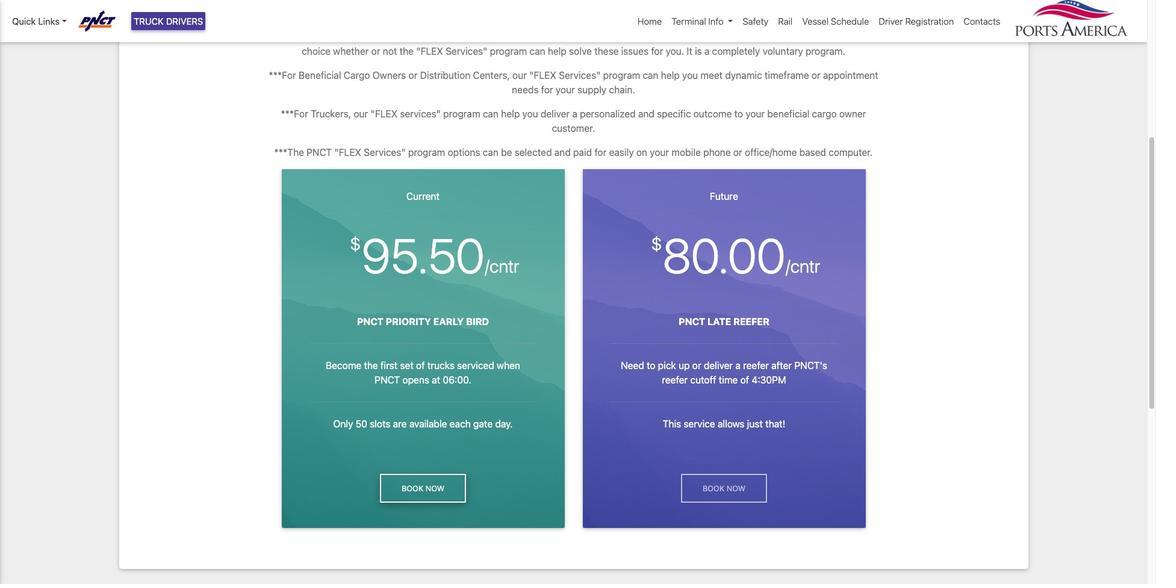 Task type: describe. For each thing, give the bounding box(es) containing it.
beneficial
[[768, 108, 810, 119]]

terminal info
[[672, 16, 724, 26]]

"flex inside ***for truckers, our "flex services" program can help you deliver a personalized and specific outcome to your beneficial cargo owner customer.
[[371, 108, 398, 119]]

1 vertical spatial the
[[400, 46, 414, 57]]

program.
[[806, 46, 845, 57]]

quick links link
[[12, 14, 67, 28]]

"flex inside our goal is to help you handle unpredictable or changing requirements from your customers, save you money and/or time, and give you the choice whether or not the "flex services" program can help solve these issues for you. it is a completely voluntary program.
[[416, 46, 443, 57]]

0 vertical spatial reefer
[[743, 360, 769, 371]]

after
[[772, 360, 792, 371]]

pick
[[658, 360, 676, 371]]

owner
[[839, 108, 866, 119]]

pnct priority early bird
[[357, 316, 489, 327]]

2 vertical spatial and
[[554, 147, 571, 158]]

program inside ***for beneficial cargo owners or distribution centers, our "flex services" program can help you meet dynamic timeframe or appointment needs for your supply chain.
[[603, 70, 640, 81]]

changing
[[478, 31, 518, 42]]

slots
[[370, 418, 391, 429]]

schedule
[[831, 16, 869, 26]]

voluntary
[[763, 46, 803, 57]]

need
[[621, 360, 644, 371]]

home link
[[633, 10, 667, 33]]

0 horizontal spatial is
[[311, 31, 318, 42]]

1 vertical spatial is
[[695, 46, 702, 57]]

our
[[271, 31, 288, 42]]

quick links
[[12, 16, 60, 26]]

future
[[710, 191, 738, 202]]

customer.
[[552, 123, 595, 134]]

priority
[[386, 316, 431, 327]]

cargo
[[812, 108, 837, 119]]

truck drivers
[[134, 16, 203, 26]]

safety link
[[738, 10, 773, 33]]

driver
[[879, 16, 903, 26]]

and/or
[[749, 31, 777, 42]]

based
[[799, 147, 826, 158]]

4:30pm
[[752, 374, 786, 385]]

to inside need to pick up or deliver a reefer after pnct's reefer cutoff time of 4:30pm
[[647, 360, 656, 371]]

can inside our goal is to help you handle unpredictable or changing requirements from your customers, save you money and/or time, and give you the choice whether or not the "flex services" program can help solve these issues for you. it is a completely voluntary program.
[[530, 46, 545, 57]]

to inside ***for truckers, our "flex services" program can help you deliver a personalized and specific outcome to your beneficial cargo owner customer.
[[734, 108, 743, 119]]

50
[[356, 418, 367, 429]]

day.
[[495, 418, 513, 429]]

it
[[687, 46, 692, 57]]

to inside our goal is to help you handle unpredictable or changing requirements from your customers, save you money and/or time, and give you the choice whether or not the "flex services" program can help solve these issues for you. it is a completely voluntary program.
[[321, 31, 330, 42]]

program left options
[[408, 147, 445, 158]]

first
[[381, 360, 398, 371]]

program inside ***for truckers, our "flex services" program can help you deliver a personalized and specific outcome to your beneficial cargo owner customer.
[[443, 108, 480, 119]]

of inside need to pick up or deliver a reefer after pnct's reefer cutoff time of 4:30pm
[[740, 374, 749, 385]]

truck drivers link
[[131, 12, 206, 30]]

supply
[[578, 84, 607, 95]]

pnct late reefer
[[679, 316, 770, 327]]

***the
[[274, 147, 304, 158]]

book now
[[402, 484, 444, 493]]

gate
[[473, 418, 493, 429]]

owners
[[373, 70, 406, 81]]

help inside ***for truckers, our "flex services" program can help you deliver a personalized and specific outcome to your beneficial cargo owner customer.
[[501, 108, 520, 119]]

or right phone
[[733, 147, 742, 158]]

give
[[823, 31, 841, 42]]

you up whether
[[353, 31, 369, 42]]

your inside our goal is to help you handle unpredictable or changing requirements from your customers, save you money and/or time, and give you the choice whether or not the "flex services" program can help solve these issues for you. it is a completely voluntary program.
[[604, 31, 623, 42]]

"flex down truckers,
[[334, 147, 361, 158]]

save
[[676, 31, 696, 42]]

customers,
[[625, 31, 674, 42]]

current
[[406, 191, 440, 202]]

or right "owners" on the top of page
[[409, 70, 418, 81]]

help inside ***for beneficial cargo owners or distribution centers, our "flex services" program can help you meet dynamic timeframe or appointment needs for your supply chain.
[[661, 70, 680, 81]]

program inside our goal is to help you handle unpredictable or changing requirements from your customers, save you money and/or time, and give you the choice whether or not the "flex services" program can help solve these issues for you. it is a completely voluntary program.
[[490, 46, 527, 57]]

only 50 slots are available each gate day.
[[333, 418, 513, 429]]

terminal info link
[[667, 10, 738, 33]]

cutoff
[[690, 374, 716, 385]]

late
[[708, 316, 731, 327]]

vessel schedule link
[[798, 10, 874, 33]]

registration
[[905, 16, 954, 26]]

just
[[747, 418, 763, 429]]

chain.
[[609, 84, 635, 95]]

pnct left priority
[[357, 316, 384, 327]]

a inside ***for truckers, our "flex services" program can help you deliver a personalized and specific outcome to your beneficial cargo owner customer.
[[572, 108, 578, 119]]

cargo
[[344, 70, 370, 81]]

serviced
[[457, 360, 494, 371]]

you inside ***for beneficial cargo owners or distribution centers, our "flex services" program can help you meet dynamic timeframe or appointment needs for your supply chain.
[[682, 70, 698, 81]]

truck
[[134, 16, 164, 26]]

services" inside ***for beneficial cargo owners or distribution centers, our "flex services" program can help you meet dynamic timeframe or appointment needs for your supply chain.
[[559, 70, 601, 81]]

only
[[333, 418, 353, 429]]

these
[[594, 46, 619, 57]]

help up whether
[[332, 31, 351, 42]]

driver registration link
[[874, 10, 959, 33]]

80.00
[[663, 227, 786, 284]]

or left not
[[371, 46, 380, 57]]

from
[[581, 31, 601, 42]]

easily
[[609, 147, 634, 158]]

1 vertical spatial reefer
[[662, 374, 688, 385]]

handle
[[372, 31, 401, 42]]

***for for ***for truckers, our "flex services" program can help you deliver a personalized and specific outcome to your beneficial cargo owner customer.
[[281, 108, 308, 119]]

when
[[497, 360, 520, 371]]

set
[[400, 360, 414, 371]]

each
[[450, 418, 471, 429]]

***for truckers, our "flex services" program can help you deliver a personalized and specific outcome to your beneficial cargo owner customer.
[[281, 108, 866, 134]]

rail link
[[773, 10, 798, 33]]

info
[[708, 16, 724, 26]]



Task type: vqa. For each thing, say whether or not it's contained in the screenshot.
"QUICK" to the bottom
no



Task type: locate. For each thing, give the bounding box(es) containing it.
need to pick up or deliver a reefer after pnct's reefer cutoff time of 4:30pm
[[621, 360, 827, 385]]

completely
[[712, 46, 760, 57]]

mobile
[[672, 147, 701, 158]]

available
[[409, 418, 447, 429]]

meet
[[701, 70, 723, 81]]

0 vertical spatial to
[[321, 31, 330, 42]]

your inside ***for truckers, our "flex services" program can help you deliver a personalized and specific outcome to your beneficial cargo owner customer.
[[746, 108, 765, 119]]

bird
[[466, 316, 489, 327]]

services" up distribution
[[446, 46, 488, 57]]

unpredictable
[[404, 31, 464, 42]]

for right paid
[[595, 147, 607, 158]]

help down you.
[[661, 70, 680, 81]]

deliver up the time
[[704, 360, 733, 371]]

requirements
[[520, 31, 578, 42]]

0 vertical spatial a
[[705, 46, 710, 57]]

***for beneficial cargo owners or distribution centers, our "flex services" program can help you meet dynamic timeframe or appointment needs for your supply chain.
[[269, 70, 878, 95]]

0 vertical spatial ***for
[[269, 70, 296, 81]]

pnct
[[307, 147, 332, 158], [357, 316, 384, 327], [679, 316, 705, 327], [375, 374, 400, 385]]

0 horizontal spatial for
[[541, 84, 553, 95]]

and down vessel
[[804, 31, 820, 42]]

you.
[[666, 46, 684, 57]]

2 horizontal spatial a
[[736, 360, 741, 371]]

1 horizontal spatial services"
[[446, 46, 488, 57]]

1 horizontal spatial to
[[647, 360, 656, 371]]

to right outcome
[[734, 108, 743, 119]]

reefer up 4:30pm
[[743, 360, 769, 371]]

and left specific on the right of the page
[[638, 108, 655, 119]]

0 horizontal spatial the
[[364, 360, 378, 371]]

centers,
[[473, 70, 510, 81]]

1 vertical spatial for
[[541, 84, 553, 95]]

beneficial
[[299, 70, 341, 81]]

become
[[326, 360, 361, 371]]

our inside ***for truckers, our "flex services" program can help you deliver a personalized and specific outcome to your beneficial cargo owner customer.
[[354, 108, 368, 119]]

0 vertical spatial for
[[651, 46, 663, 57]]

driver registration
[[879, 16, 954, 26]]

money
[[717, 31, 747, 42]]

drivers
[[166, 16, 203, 26]]

1 horizontal spatial our
[[512, 70, 527, 81]]

1 vertical spatial of
[[740, 374, 749, 385]]

deliver inside ***for truckers, our "flex services" program can help you deliver a personalized and specific outcome to your beneficial cargo owner customer.
[[541, 108, 570, 119]]

the left first
[[364, 360, 378, 371]]

become the first set of trucks serviced when pnct opens at 06:00.
[[326, 360, 520, 385]]

2 horizontal spatial the
[[862, 31, 876, 42]]

time,
[[780, 31, 801, 42]]

allows
[[718, 418, 745, 429]]

to left 'pick'
[[647, 360, 656, 371]]

1 horizontal spatial a
[[705, 46, 710, 57]]

06:00.
[[443, 374, 471, 385]]

2 vertical spatial for
[[595, 147, 607, 158]]

you down needs
[[522, 108, 538, 119]]

"flex left services"
[[371, 108, 398, 119]]

0 vertical spatial and
[[804, 31, 820, 42]]

our
[[512, 70, 527, 81], [354, 108, 368, 119]]

0 horizontal spatial reefer
[[662, 374, 688, 385]]

2 horizontal spatial and
[[804, 31, 820, 42]]

vessel
[[802, 16, 829, 26]]

pnct's
[[795, 360, 827, 371]]

can down requirements
[[530, 46, 545, 57]]

to
[[321, 31, 330, 42], [734, 108, 743, 119], [647, 360, 656, 371]]

timeframe
[[765, 70, 809, 81]]

services" down services"
[[364, 147, 406, 158]]

a inside our goal is to help you handle unpredictable or changing requirements from your customers, save you money and/or time, and give you the choice whether or not the "flex services" program can help solve these issues for you. it is a completely voluntary program.
[[705, 46, 710, 57]]

1 horizontal spatial of
[[740, 374, 749, 385]]

the down schedule
[[862, 31, 876, 42]]

options
[[448, 147, 480, 158]]

specific
[[657, 108, 691, 119]]

can down "issues"
[[643, 70, 659, 81]]

0 horizontal spatial deliver
[[541, 108, 570, 119]]

reefer
[[743, 360, 769, 371], [662, 374, 688, 385]]

deliver inside need to pick up or deliver a reefer after pnct's reefer cutoff time of 4:30pm
[[704, 360, 733, 371]]

0 horizontal spatial to
[[321, 31, 330, 42]]

and left paid
[[554, 147, 571, 158]]

program up chain.
[[603, 70, 640, 81]]

terminal
[[672, 16, 706, 26]]

0 vertical spatial of
[[416, 360, 425, 371]]

a right it
[[705, 46, 710, 57]]

2 vertical spatial the
[[364, 360, 378, 371]]

be
[[501, 147, 512, 158]]

1 horizontal spatial for
[[595, 147, 607, 158]]

can down the centers,
[[483, 108, 499, 119]]

2 vertical spatial to
[[647, 360, 656, 371]]

the right not
[[400, 46, 414, 57]]

you down schedule
[[843, 31, 859, 42]]

a inside need to pick up or deliver a reefer after pnct's reefer cutoff time of 4:30pm
[[736, 360, 741, 371]]

of inside become the first set of trucks serviced when pnct opens at 06:00.
[[416, 360, 425, 371]]

office/home
[[745, 147, 797, 158]]

1 horizontal spatial and
[[638, 108, 655, 119]]

pnct left late
[[679, 316, 705, 327]]

1 vertical spatial services"
[[559, 70, 601, 81]]

now
[[426, 484, 444, 493]]

0 horizontal spatial of
[[416, 360, 425, 371]]

your left supply
[[556, 84, 575, 95]]

your left beneficial
[[746, 108, 765, 119]]

book now button
[[380, 474, 466, 503]]

95.50
[[362, 227, 485, 284]]

1 horizontal spatial deliver
[[704, 360, 733, 371]]

2 vertical spatial a
[[736, 360, 741, 371]]

your right on
[[650, 147, 669, 158]]

1 vertical spatial deliver
[[704, 360, 733, 371]]

1 vertical spatial a
[[572, 108, 578, 119]]

0 horizontal spatial services"
[[364, 147, 406, 158]]

***for inside ***for truckers, our "flex services" program can help you deliver a personalized and specific outcome to your beneficial cargo owner customer.
[[281, 108, 308, 119]]

early
[[433, 316, 464, 327]]

0 vertical spatial the
[[862, 31, 876, 42]]

can inside ***for beneficial cargo owners or distribution centers, our "flex services" program can help you meet dynamic timeframe or appointment needs for your supply chain.
[[643, 70, 659, 81]]

***for
[[269, 70, 296, 81], [281, 108, 308, 119]]

a up the time
[[736, 360, 741, 371]]

computer.
[[829, 147, 873, 158]]

***for for ***for beneficial cargo owners or distribution centers, our "flex services" program can help you meet dynamic timeframe or appointment needs for your supply chain.
[[269, 70, 296, 81]]

or inside need to pick up or deliver a reefer after pnct's reefer cutoff time of 4:30pm
[[692, 360, 701, 371]]

help
[[332, 31, 351, 42], [548, 46, 567, 57], [661, 70, 680, 81], [501, 108, 520, 119]]

is right it
[[695, 46, 702, 57]]

can left be
[[483, 147, 499, 158]]

1 horizontal spatial reefer
[[743, 360, 769, 371]]

2 horizontal spatial for
[[651, 46, 663, 57]]

and inside ***for truckers, our "flex services" program can help you deliver a personalized and specific outcome to your beneficial cargo owner customer.
[[638, 108, 655, 119]]

"flex down unpredictable
[[416, 46, 443, 57]]

goal
[[290, 31, 309, 42]]

help down needs
[[501, 108, 520, 119]]

***for left truckers,
[[281, 108, 308, 119]]

or right up
[[692, 360, 701, 371]]

our right truckers,
[[354, 108, 368, 119]]

for
[[651, 46, 663, 57], [541, 84, 553, 95], [595, 147, 607, 158]]

are
[[393, 418, 407, 429]]

contacts link
[[959, 10, 1005, 33]]

0 vertical spatial services"
[[446, 46, 488, 57]]

***the pnct "flex services" program options can be selected and paid for easily on your mobile phone or office/home based computer.
[[274, 147, 873, 158]]

services" up supply
[[559, 70, 601, 81]]

trucks
[[427, 360, 455, 371]]

for inside ***for beneficial cargo owners or distribution centers, our "flex services" program can help you meet dynamic timeframe or appointment needs for your supply chain.
[[541, 84, 553, 95]]

links
[[38, 16, 60, 26]]

time
[[719, 374, 738, 385]]

appointment
[[823, 70, 878, 81]]

your inside ***for beneficial cargo owners or distribution centers, our "flex services" program can help you meet dynamic timeframe or appointment needs for your supply chain.
[[556, 84, 575, 95]]

1 vertical spatial and
[[638, 108, 655, 119]]

book
[[402, 484, 424, 493]]

is up choice
[[311, 31, 318, 42]]

0 horizontal spatial and
[[554, 147, 571, 158]]

0 vertical spatial deliver
[[541, 108, 570, 119]]

solve
[[569, 46, 592, 57]]

of right set
[[416, 360, 425, 371]]

contacts
[[964, 16, 1001, 26]]

you left meet
[[682, 70, 698, 81]]

1 vertical spatial to
[[734, 108, 743, 119]]

***for inside ***for beneficial cargo owners or distribution centers, our "flex services" program can help you meet dynamic timeframe or appointment needs for your supply chain.
[[269, 70, 296, 81]]

deliver up the customer.
[[541, 108, 570, 119]]

vessel schedule
[[802, 16, 869, 26]]

our goal is to help you handle unpredictable or changing requirements from your customers, save you money and/or time, and give you the choice whether or not the "flex services" program can help solve these issues for you. it is a completely voluntary program.
[[271, 31, 876, 57]]

the
[[862, 31, 876, 42], [400, 46, 414, 57], [364, 360, 378, 371]]

0 horizontal spatial a
[[572, 108, 578, 119]]

help down requirements
[[548, 46, 567, 57]]

1 vertical spatial our
[[354, 108, 368, 119]]

whether
[[333, 46, 369, 57]]

distribution
[[420, 70, 471, 81]]

for inside our goal is to help you handle unpredictable or changing requirements from your customers, save you money and/or time, and give you the choice whether or not the "flex services" program can help solve these issues for you. it is a completely voluntary program.
[[651, 46, 663, 57]]

pnct right the ***the
[[307, 147, 332, 158]]

program down changing
[[490, 46, 527, 57]]

0 horizontal spatial our
[[354, 108, 368, 119]]

you down terminal info
[[699, 31, 715, 42]]

you inside ***for truckers, our "flex services" program can help you deliver a personalized and specific outcome to your beneficial cargo owner customer.
[[522, 108, 538, 119]]

2 vertical spatial services"
[[364, 147, 406, 158]]

rail
[[778, 16, 793, 26]]

this service allows just that!
[[663, 418, 786, 429]]

1 vertical spatial ***for
[[281, 108, 308, 119]]

paid
[[573, 147, 592, 158]]

of
[[416, 360, 425, 371], [740, 374, 749, 385]]

for right needs
[[541, 84, 553, 95]]

pnct inside become the first set of trucks serviced when pnct opens at 06:00.
[[375, 374, 400, 385]]

services"
[[400, 108, 441, 119]]

needs
[[512, 84, 539, 95]]

pnct down first
[[375, 374, 400, 385]]

2 horizontal spatial to
[[734, 108, 743, 119]]

***for left beneficial
[[269, 70, 296, 81]]

reefer down 'pick'
[[662, 374, 688, 385]]

up
[[679, 360, 690, 371]]

"flex inside ***for beneficial cargo owners or distribution centers, our "flex services" program can help you meet dynamic timeframe or appointment needs for your supply chain.
[[529, 70, 556, 81]]

2 horizontal spatial services"
[[559, 70, 601, 81]]

of right the time
[[740, 374, 749, 385]]

choice
[[302, 46, 331, 57]]

1 horizontal spatial is
[[695, 46, 702, 57]]

personalized
[[580, 108, 636, 119]]

reefer
[[734, 316, 770, 327]]

"flex up needs
[[529, 70, 556, 81]]

safety
[[743, 16, 769, 26]]

to up choice
[[321, 31, 330, 42]]

our inside ***for beneficial cargo owners or distribution centers, our "flex services" program can help you meet dynamic timeframe or appointment needs for your supply chain.
[[512, 70, 527, 81]]

and
[[804, 31, 820, 42], [638, 108, 655, 119], [554, 147, 571, 158]]

the inside become the first set of trucks serviced when pnct opens at 06:00.
[[364, 360, 378, 371]]

program up options
[[443, 108, 480, 119]]

1 horizontal spatial the
[[400, 46, 414, 57]]

and inside our goal is to help you handle unpredictable or changing requirements from your customers, save you money and/or time, and give you the choice whether or not the "flex services" program can help solve these issues for you. it is a completely voluntary program.
[[804, 31, 820, 42]]

can inside ***for truckers, our "flex services" program can help you deliver a personalized and specific outcome to your beneficial cargo owner customer.
[[483, 108, 499, 119]]

or down program.
[[812, 70, 821, 81]]

services"
[[446, 46, 488, 57], [559, 70, 601, 81], [364, 147, 406, 158]]

service
[[684, 418, 715, 429]]

for down "customers,"
[[651, 46, 663, 57]]

0 vertical spatial is
[[311, 31, 318, 42]]

services" inside our goal is to help you handle unpredictable or changing requirements from your customers, save you money and/or time, and give you the choice whether or not the "flex services" program can help solve these issues for you. it is a completely voluntary program.
[[446, 46, 488, 57]]

0 vertical spatial our
[[512, 70, 527, 81]]

or left changing
[[466, 31, 475, 42]]

a up the customer.
[[572, 108, 578, 119]]

opens
[[403, 374, 429, 385]]

our up needs
[[512, 70, 527, 81]]

your up these
[[604, 31, 623, 42]]

dynamic
[[725, 70, 762, 81]]



